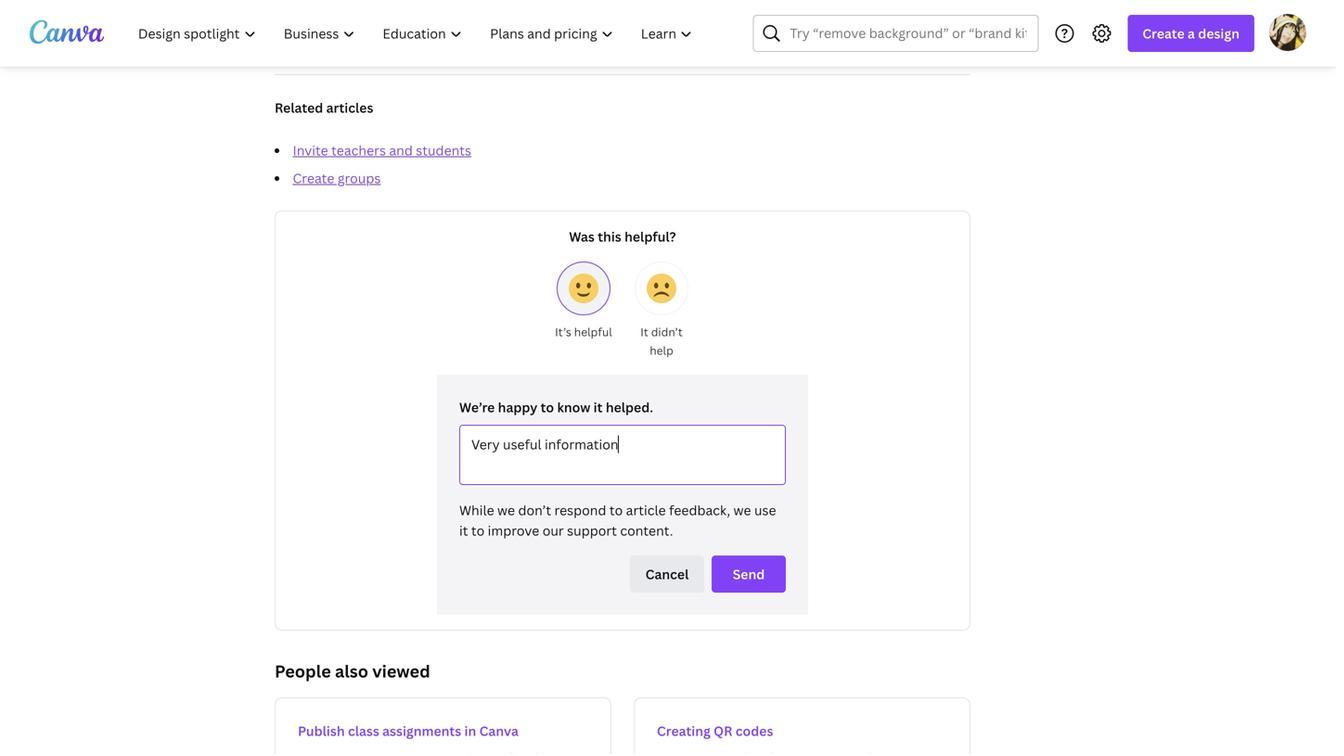 Task type: vqa. For each thing, say whether or not it's contained in the screenshot.
We're happy to know it helped.
yes



Task type: describe. For each thing, give the bounding box(es) containing it.
1 we from the left
[[497, 502, 515, 519]]

invite teachers and students
[[293, 142, 471, 159]]

don't
[[518, 502, 551, 519]]

create for create groups
[[293, 169, 334, 187]]

invite teachers and students link
[[293, 142, 471, 159]]

people also viewed
[[275, 660, 430, 683]]

while we don't respond to article feedback, we use it to improve our support content.
[[459, 502, 776, 540]]

invite
[[293, 142, 328, 159]]

while
[[459, 502, 494, 519]]

helped.
[[606, 399, 653, 416]]

canva
[[479, 722, 519, 740]]

publish class assignments in canva
[[298, 722, 519, 740]]

teachers
[[331, 142, 386, 159]]

it inside while we don't respond to article feedback, we use it to improve our support content.
[[459, 522, 468, 540]]

articles
[[326, 99, 373, 116]]

codes
[[736, 722, 773, 740]]

was this helpful?
[[569, 228, 676, 245]]

know
[[557, 399, 590, 416]]

support
[[567, 522, 617, 540]]

and
[[389, 142, 413, 159]]

What do you like most about this article? text field
[[460, 426, 785, 484]]

respond
[[554, 502, 606, 519]]

was
[[569, 228, 595, 245]]

create a design button
[[1128, 15, 1254, 52]]

it's helpful
[[555, 324, 612, 340]]

creating
[[657, 722, 711, 740]]

didn't
[[651, 324, 683, 340]]

class
[[348, 722, 379, 740]]

assignments
[[382, 722, 461, 740]]

helpful
[[574, 324, 612, 340]]

helpful?
[[625, 228, 676, 245]]

cancel button
[[630, 556, 704, 593]]

happy
[[498, 399, 538, 416]]

send
[[733, 566, 765, 583]]

create groups link
[[293, 169, 381, 187]]

creating qr codes link
[[634, 698, 971, 754]]

content.
[[620, 522, 673, 540]]

create groups
[[293, 169, 381, 187]]



Task type: locate. For each thing, give the bounding box(es) containing it.
2 vertical spatial to
[[471, 522, 485, 540]]

0 horizontal spatial it
[[459, 522, 468, 540]]

1 horizontal spatial we
[[734, 502, 751, 519]]

create
[[1143, 25, 1185, 42], [293, 169, 334, 187]]

we left use
[[734, 502, 751, 519]]

it's
[[555, 324, 571, 340]]

our
[[543, 522, 564, 540]]

related articles
[[275, 99, 373, 116]]

also
[[335, 660, 368, 683]]

article
[[626, 502, 666, 519]]

it
[[594, 399, 603, 416], [459, 522, 468, 540]]

publish class assignments in canva link
[[275, 698, 611, 754]]

this
[[598, 228, 621, 245]]

Try "remove background" or "brand kit" search field
[[790, 16, 1027, 51]]

2 we from the left
[[734, 502, 751, 519]]

we
[[497, 502, 515, 519], [734, 502, 751, 519]]

improve
[[488, 522, 539, 540]]

send button
[[712, 556, 786, 593]]

0 horizontal spatial we
[[497, 502, 515, 519]]

to down while in the bottom of the page
[[471, 522, 485, 540]]

create down invite
[[293, 169, 334, 187]]

😔 image
[[647, 274, 676, 303]]

1 vertical spatial it
[[459, 522, 468, 540]]

1 horizontal spatial create
[[1143, 25, 1185, 42]]

groups
[[338, 169, 381, 187]]

we're
[[459, 399, 495, 416]]

create a design
[[1143, 25, 1240, 42]]

qr
[[714, 722, 732, 740]]

it right know
[[594, 399, 603, 416]]

people
[[275, 660, 331, 683]]

a
[[1188, 25, 1195, 42]]

1 vertical spatial create
[[293, 169, 334, 187]]

🙂 image
[[569, 274, 598, 303]]

0 horizontal spatial to
[[471, 522, 485, 540]]

viewed
[[372, 660, 430, 683]]

2 horizontal spatial to
[[610, 502, 623, 519]]

creating qr codes
[[657, 722, 773, 740]]

create left a
[[1143, 25, 1185, 42]]

it didn't help
[[640, 324, 683, 358]]

1 vertical spatial to
[[610, 502, 623, 519]]

in
[[464, 722, 476, 740]]

publish
[[298, 722, 345, 740]]

0 vertical spatial to
[[541, 399, 554, 416]]

create for create a design
[[1143, 25, 1185, 42]]

0 vertical spatial create
[[1143, 25, 1185, 42]]

stephanie aranda image
[[1269, 14, 1306, 51]]

top level navigation element
[[126, 15, 708, 52]]

create inside create a design dropdown button
[[1143, 25, 1185, 42]]

0 horizontal spatial create
[[293, 169, 334, 187]]

1 horizontal spatial to
[[541, 399, 554, 416]]

we're happy to know it helped.
[[459, 399, 653, 416]]

0 vertical spatial it
[[594, 399, 603, 416]]

to
[[541, 399, 554, 416], [610, 502, 623, 519], [471, 522, 485, 540]]

students
[[416, 142, 471, 159]]

we up improve
[[497, 502, 515, 519]]

related
[[275, 99, 323, 116]]

cancel
[[645, 566, 689, 583]]

1 horizontal spatial it
[[594, 399, 603, 416]]

it
[[640, 324, 648, 340]]

feedback,
[[669, 502, 730, 519]]

use
[[754, 502, 776, 519]]

it down while in the bottom of the page
[[459, 522, 468, 540]]

to left know
[[541, 399, 554, 416]]

to left article
[[610, 502, 623, 519]]

help
[[650, 343, 673, 358]]

design
[[1198, 25, 1240, 42]]



